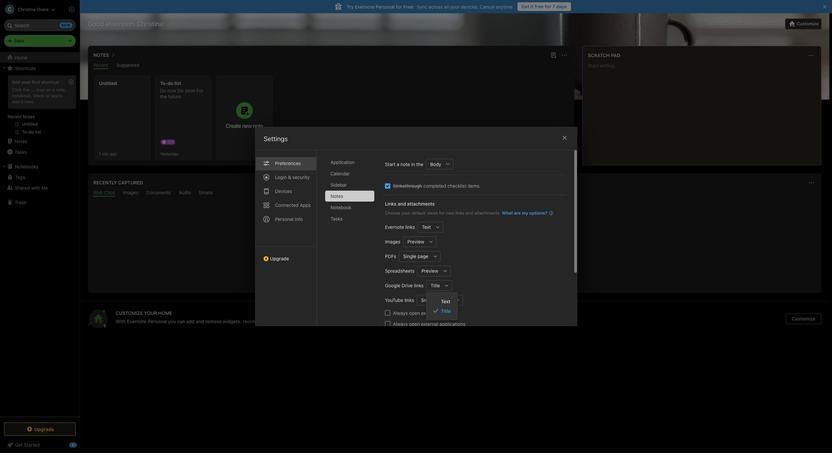 Task type: describe. For each thing, give the bounding box(es) containing it.
Always open external applications checkbox
[[385, 321, 390, 327]]

settings
[[264, 135, 288, 143]]

1 vertical spatial images
[[385, 239, 401, 245]]

useful
[[423, 247, 437, 253]]

login & security
[[275, 175, 310, 180]]

from
[[467, 247, 479, 253]]

reorder
[[243, 319, 259, 324]]

new
[[15, 38, 24, 44]]

remove
[[205, 319, 222, 324]]

7
[[553, 4, 556, 9]]

title inside button
[[431, 283, 440, 289]]

them,
[[284, 319, 297, 324]]

customize
[[116, 311, 143, 316]]

completed
[[424, 183, 446, 189]]

1 vertical spatial customize
[[792, 316, 816, 322]]

and right links
[[398, 201, 406, 207]]

links and attachments
[[385, 201, 435, 207]]

Choose default view option for Spreadsheets field
[[417, 266, 451, 276]]

connected
[[275, 202, 299, 208]]

1
[[99, 151, 101, 156]]

icon on a note, notebook, stack or tag to add it here.
[[12, 87, 66, 104]]

scratch
[[588, 53, 610, 58]]

0 vertical spatial upgrade
[[270, 256, 289, 262]]

in
[[411, 161, 415, 167]]

links right drive
[[414, 283, 424, 289]]

new inside button
[[242, 123, 252, 129]]

are
[[514, 210, 521, 216]]

good
[[88, 20, 104, 28]]

with
[[116, 319, 126, 324]]

2 horizontal spatial personal
[[376, 4, 395, 9]]

and left remove
[[196, 319, 204, 324]]

tags
[[15, 174, 25, 180]]

now
[[168, 88, 176, 93]]

personal inside tab list
[[275, 216, 294, 222]]

notebooks link
[[0, 161, 79, 172]]

group containing add your first shortcut
[[0, 73, 79, 139]]

captured
[[118, 180, 143, 186]]

information
[[439, 247, 466, 253]]

tab list containing preferences
[[255, 150, 317, 326]]

suggested
[[116, 62, 140, 68]]

strikethrough
[[393, 183, 422, 189]]

external for files
[[421, 310, 439, 316]]

links left text button
[[405, 224, 415, 230]]

tab list containing recent
[[89, 62, 573, 69]]

1 vertical spatial evernote
[[385, 224, 404, 230]]

the inside the to-do list do now do soon for the future
[[160, 94, 167, 99]]

strikethrough completed checklist items.
[[393, 183, 481, 189]]

change
[[304, 319, 320, 324]]

soon
[[185, 88, 195, 93]]

preferences
[[275, 161, 301, 166]]

home
[[15, 55, 27, 60]]

it inside icon on a note, notebook, stack or tag to add it here.
[[21, 99, 23, 104]]

afternoon,
[[106, 20, 136, 28]]

google
[[385, 283, 400, 289]]

do
[[168, 80, 173, 86]]

expand notebooks image
[[2, 164, 7, 169]]

start
[[385, 161, 396, 167]]

tag
[[51, 93, 57, 98]]

text inside dropdown list menu
[[441, 299, 451, 304]]

documents
[[146, 190, 171, 195]]

tab list containing web clips
[[89, 190, 821, 197]]

min
[[102, 151, 109, 156]]

close image
[[561, 134, 569, 142]]

widgets,
[[223, 319, 242, 324]]

notes button
[[92, 51, 117, 59]]

and left resize
[[260, 319, 269, 324]]

external for applications
[[421, 321, 439, 327]]

options?
[[530, 210, 548, 216]]

1 do from the left
[[160, 88, 166, 93]]

pad
[[611, 53, 621, 58]]

create new note
[[226, 123, 263, 129]]

note for a
[[401, 161, 410, 167]]

attachments
[[407, 201, 435, 207]]

for for free:
[[396, 4, 402, 9]]

Choose default view option for PDFs field
[[399, 251, 441, 262]]

first
[[32, 79, 40, 85]]

text button
[[418, 222, 433, 233]]

notebook
[[331, 205, 352, 210]]

open for always open external files
[[409, 310, 420, 316]]

notes link
[[0, 136, 79, 147]]

preview button for spreadsheets
[[417, 266, 440, 276]]

preview for spreadsheets
[[422, 268, 439, 274]]

items.
[[468, 183, 481, 189]]

clip web content
[[434, 261, 476, 267]]

recent tab
[[93, 62, 108, 69]]

...
[[31, 87, 35, 92]]

Start a new note in the body or title. field
[[426, 159, 454, 170]]

links down checklist
[[456, 210, 465, 216]]

connected apps
[[275, 202, 311, 208]]

calendar tab
[[325, 168, 374, 179]]

your inside group
[[21, 79, 31, 85]]

notebook,
[[12, 93, 32, 98]]

can
[[177, 319, 185, 324]]

0 vertical spatial customize
[[798, 21, 819, 26]]

shared with me link
[[0, 183, 79, 193]]

add inside customize your home with evernote personal you can add and remove widgets, reorder and resize them, or change your background.
[[186, 319, 195, 324]]

documents tab
[[146, 190, 171, 197]]

clip web content button
[[428, 259, 482, 270]]

always open external applications
[[393, 321, 466, 327]]

links down drive
[[405, 298, 414, 303]]

1 vertical spatial upgrade
[[34, 427, 54, 432]]

title link
[[427, 306, 458, 316]]

clips
[[104, 190, 115, 195]]

with
[[31, 185, 40, 191]]

my
[[522, 210, 528, 216]]

future
[[168, 94, 181, 99]]

title button
[[426, 280, 442, 291]]

dropdown list menu
[[427, 297, 458, 316]]

preview for images
[[408, 239, 424, 245]]

spreadsheets
[[385, 268, 415, 274]]

login
[[275, 175, 287, 180]]

content
[[457, 261, 476, 267]]

december
[[736, 21, 758, 26]]

0 horizontal spatial upgrade button
[[4, 423, 76, 436]]

tree containing home
[[0, 52, 80, 417]]

trash link
[[0, 197, 79, 208]]

choose your default views for new links and attachments.
[[385, 210, 501, 216]]

get
[[522, 4, 530, 9]]

2023
[[766, 21, 775, 26]]

audio tab
[[179, 190, 191, 197]]

sidebar tab
[[325, 180, 374, 190]]

0/3
[[168, 140, 174, 145]]

to-do list do now do soon for the future
[[160, 80, 204, 99]]

the right in
[[417, 161, 423, 167]]

save
[[410, 247, 421, 253]]

add your first shortcut
[[12, 79, 59, 85]]

preview button for images
[[403, 237, 426, 247]]

web clips tab
[[93, 190, 115, 197]]

notebooks
[[15, 164, 38, 169]]

shared
[[15, 185, 30, 191]]



Task type: locate. For each thing, give the bounding box(es) containing it.
free
[[535, 4, 544, 9]]

external up the always open external applications
[[421, 310, 439, 316]]

0 vertical spatial text
[[422, 224, 431, 230]]

apps
[[300, 202, 311, 208]]

the left ...
[[23, 87, 30, 92]]

1 horizontal spatial upgrade
[[270, 256, 289, 262]]

2 vertical spatial personal
[[148, 319, 167, 324]]

0 vertical spatial new
[[242, 123, 252, 129]]

Search text field
[[9, 19, 71, 31]]

upgrade
[[270, 256, 289, 262], [34, 427, 54, 432]]

add down notebook,
[[12, 99, 20, 104]]

title inside dropdown list menu
[[441, 308, 451, 314]]

a inside icon on a note, notebook, stack or tag to add it here.
[[52, 87, 55, 92]]

notes inside "notes" button
[[93, 52, 109, 58]]

the inside group
[[23, 87, 30, 92]]

emails
[[199, 190, 213, 195]]

security
[[293, 175, 310, 180]]

start a note in the
[[385, 161, 423, 167]]

personal inside customize your home with evernote personal you can add and remove widgets, reorder and resize them, or change your background.
[[148, 319, 167, 324]]

icon
[[36, 87, 45, 92]]

2 always from the top
[[393, 321, 408, 327]]

1 horizontal spatial do
[[178, 88, 184, 93]]

recent down notebook,
[[8, 114, 22, 119]]

tasks
[[15, 149, 27, 155], [331, 216, 343, 222]]

1 horizontal spatial for
[[439, 210, 445, 216]]

tab list
[[89, 62, 573, 69], [255, 150, 317, 326], [325, 157, 380, 326], [89, 190, 821, 197]]

1 vertical spatial always
[[393, 321, 408, 327]]

your up click the ...
[[21, 79, 31, 85]]

shortcut
[[41, 79, 59, 85]]

tasks inside button
[[15, 149, 27, 155]]

0 horizontal spatial note
[[253, 123, 263, 129]]

recent inside tab list
[[93, 62, 108, 68]]

Choose default view option for Images field
[[403, 237, 437, 247]]

1 min ago
[[99, 151, 117, 156]]

tasks down notebook
[[331, 216, 343, 222]]

2 open from the top
[[409, 321, 420, 327]]

0 horizontal spatial for
[[396, 4, 402, 9]]

Choose default view option for Google Drive links field
[[426, 280, 452, 291]]

tree
[[0, 52, 80, 417]]

0 horizontal spatial add
[[12, 99, 20, 104]]

0 vertical spatial note
[[253, 123, 263, 129]]

notes down sidebar
[[331, 193, 343, 199]]

1 vertical spatial personal
[[275, 216, 294, 222]]

open up the always open external applications
[[409, 310, 420, 316]]

links
[[385, 201, 397, 207]]

Start writing… text field
[[588, 63, 821, 160]]

add right can
[[186, 319, 195, 324]]

audio
[[179, 190, 191, 195]]

evernote down choose
[[385, 224, 404, 230]]

get it free for 7 days button
[[518, 2, 571, 11]]

personal down your
[[148, 319, 167, 324]]

0 horizontal spatial or
[[45, 93, 50, 98]]

a right start
[[397, 161, 399, 167]]

1 vertical spatial new
[[446, 210, 454, 216]]

0 horizontal spatial title
[[431, 283, 440, 289]]

me
[[41, 185, 48, 191]]

try
[[347, 4, 354, 9]]

1 vertical spatial it
[[21, 99, 23, 104]]

title down choose default view option for spreadsheets field
[[431, 283, 440, 289]]

1 horizontal spatial or
[[298, 319, 303, 324]]

0 vertical spatial evernote
[[355, 4, 375, 9]]

0 vertical spatial preview
[[408, 239, 424, 245]]

and left attachments. in the top of the page
[[466, 210, 473, 216]]

preview button up single page button
[[403, 237, 426, 247]]

recent inside group
[[8, 114, 22, 119]]

group
[[0, 73, 79, 139]]

0 vertical spatial it
[[531, 4, 534, 9]]

evernote right try on the left of page
[[355, 4, 375, 9]]

2 horizontal spatial evernote
[[385, 224, 404, 230]]

images up the pdfs
[[385, 239, 401, 245]]

1 vertical spatial tasks
[[331, 216, 343, 222]]

list
[[175, 80, 181, 86]]

1 horizontal spatial evernote
[[355, 4, 375, 9]]

recent for recent
[[93, 62, 108, 68]]

0 horizontal spatial images
[[123, 190, 138, 195]]

recent down "notes" button
[[93, 62, 108, 68]]

images tab
[[123, 190, 138, 197]]

always for always open external files
[[393, 310, 408, 316]]

save useful information from the web.
[[410, 247, 501, 253]]

0 vertical spatial or
[[45, 93, 50, 98]]

wednesday, december 13, 2023
[[710, 21, 775, 26]]

text down views
[[422, 224, 431, 230]]

preview inside choose default view option for spreadsheets field
[[422, 268, 439, 274]]

a right on
[[52, 87, 55, 92]]

preview up save
[[408, 239, 424, 245]]

1 vertical spatial customize button
[[787, 314, 822, 324]]

1 vertical spatial note
[[401, 161, 410, 167]]

0 vertical spatial tasks
[[15, 149, 27, 155]]

do down to-
[[160, 88, 166, 93]]

0 vertical spatial preview button
[[403, 237, 426, 247]]

recent for recent notes
[[8, 114, 22, 119]]

note right create
[[253, 123, 263, 129]]

1 horizontal spatial personal
[[275, 216, 294, 222]]

recent notes
[[8, 114, 35, 119]]

emails tab
[[199, 190, 213, 197]]

1 vertical spatial preview button
[[417, 266, 440, 276]]

0 vertical spatial customize button
[[786, 19, 822, 29]]

info
[[295, 216, 303, 222]]

0 horizontal spatial recent
[[8, 114, 22, 119]]

and
[[398, 201, 406, 207], [466, 210, 473, 216], [196, 319, 204, 324], [260, 319, 269, 324]]

home
[[158, 311, 172, 316]]

to-
[[160, 80, 168, 86]]

1 vertical spatial a
[[397, 161, 399, 167]]

web
[[445, 261, 456, 267]]

your down links and attachments
[[402, 210, 411, 216]]

evernote
[[355, 4, 375, 9], [385, 224, 404, 230], [127, 319, 147, 324]]

1 horizontal spatial title
[[441, 308, 451, 314]]

tasks inside tab
[[331, 216, 343, 222]]

note,
[[56, 87, 66, 92]]

0 vertical spatial images
[[123, 190, 138, 195]]

0 horizontal spatial do
[[160, 88, 166, 93]]

1 vertical spatial recent
[[8, 114, 22, 119]]

evernote down customize
[[127, 319, 147, 324]]

application
[[331, 160, 355, 165]]

settings image
[[68, 5, 76, 13]]

0 horizontal spatial a
[[52, 87, 55, 92]]

notes up 'recent' tab
[[93, 52, 109, 58]]

0 horizontal spatial evernote
[[127, 319, 147, 324]]

links
[[456, 210, 465, 216], [405, 224, 415, 230], [414, 283, 424, 289], [405, 298, 414, 303]]

images
[[123, 190, 138, 195], [385, 239, 401, 245]]

for inside the 'get it free for 7 days' button
[[545, 4, 552, 9]]

note for new
[[253, 123, 263, 129]]

evernote inside customize your home with evernote personal you can add and remove widgets, reorder and resize them, or change your background.
[[127, 319, 147, 324]]

text link
[[427, 297, 458, 306]]

preview button up title button
[[417, 266, 440, 276]]

yesterday
[[160, 151, 179, 156]]

customize
[[798, 21, 819, 26], [792, 316, 816, 322]]

for left free: at left top
[[396, 4, 402, 9]]

open for always open external applications
[[409, 321, 420, 327]]

new button
[[4, 35, 76, 47]]

text
[[422, 224, 431, 230], [441, 299, 451, 304]]

Choose default view option for Evernote links field
[[418, 222, 443, 233]]

new right views
[[446, 210, 454, 216]]

0 horizontal spatial it
[[21, 99, 23, 104]]

anytime.
[[496, 4, 515, 9]]

upgrade button inside tab list
[[255, 247, 317, 264]]

1 always from the top
[[393, 310, 408, 316]]

add
[[12, 79, 20, 85]]

preview button
[[403, 237, 426, 247], [417, 266, 440, 276]]

web.
[[489, 247, 501, 253]]

1 horizontal spatial upgrade button
[[255, 247, 317, 264]]

preview down clip on the right bottom of the page
[[422, 268, 439, 274]]

scratch pad
[[588, 53, 621, 58]]

for
[[545, 4, 552, 9], [396, 4, 402, 9], [439, 210, 445, 216]]

2 vertical spatial evernote
[[127, 319, 147, 324]]

None search field
[[9, 19, 71, 31]]

0 vertical spatial recent
[[93, 62, 108, 68]]

across
[[429, 4, 443, 9]]

single page button
[[399, 251, 430, 262]]

always for always open external applications
[[393, 321, 408, 327]]

create
[[226, 123, 241, 129]]

application tab
[[325, 157, 374, 168]]

recently captured button
[[92, 179, 143, 187]]

tab list containing application
[[325, 157, 380, 326]]

personal left free: at left top
[[376, 4, 395, 9]]

for for 7
[[545, 4, 552, 9]]

title down text link
[[441, 308, 451, 314]]

your right "all"
[[450, 4, 460, 9]]

create new note button
[[216, 75, 273, 161]]

1 vertical spatial preview
[[422, 268, 439, 274]]

it
[[531, 4, 534, 9], [21, 99, 23, 104]]

shared with me
[[15, 185, 48, 191]]

2 external from the top
[[421, 321, 439, 327]]

for right views
[[439, 210, 445, 216]]

external
[[421, 310, 439, 316], [421, 321, 439, 327]]

evernote links
[[385, 224, 415, 230]]

your
[[450, 4, 460, 9], [21, 79, 31, 85], [402, 210, 411, 216], [321, 319, 331, 324]]

christina!
[[137, 20, 165, 28]]

it down notebook,
[[21, 99, 23, 104]]

open
[[409, 310, 420, 316], [409, 321, 420, 327]]

0 vertical spatial open
[[409, 310, 420, 316]]

1 horizontal spatial new
[[446, 210, 454, 216]]

your inside customize your home with evernote personal you can add and remove widgets, reorder and resize them, or change your background.
[[321, 319, 331, 324]]

1 vertical spatial open
[[409, 321, 420, 327]]

note
[[253, 123, 263, 129], [401, 161, 410, 167]]

google drive links
[[385, 283, 424, 289]]

1 open from the top
[[409, 310, 420, 316]]

images down captured
[[123, 190, 138, 195]]

1 horizontal spatial recent
[[93, 62, 108, 68]]

note left in
[[401, 161, 410, 167]]

1 horizontal spatial a
[[397, 161, 399, 167]]

home link
[[0, 52, 80, 63]]

0 vertical spatial a
[[52, 87, 55, 92]]

the right from
[[480, 247, 488, 253]]

tasks up notebooks at the top of the page
[[15, 149, 27, 155]]

for
[[197, 88, 204, 93]]

1 horizontal spatial tasks
[[331, 216, 343, 222]]

resize
[[270, 319, 283, 324]]

choose
[[385, 210, 400, 216]]

add inside icon on a note, notebook, stack or tag to add it here.
[[12, 99, 20, 104]]

2 horizontal spatial for
[[545, 4, 552, 9]]

0 vertical spatial upgrade button
[[255, 247, 317, 264]]

0 horizontal spatial upgrade
[[34, 427, 54, 432]]

new right create
[[242, 123, 252, 129]]

1 vertical spatial or
[[298, 319, 303, 324]]

or inside customize your home with evernote personal you can add and remove widgets, reorder and resize them, or change your background.
[[298, 319, 303, 324]]

text up title link
[[441, 299, 451, 304]]

free:
[[404, 4, 415, 9]]

Choose default view option for YouTube links field
[[417, 295, 463, 306]]

1 vertical spatial upgrade button
[[4, 423, 76, 436]]

Always open external files checkbox
[[385, 311, 390, 316]]

wednesday,
[[710, 21, 735, 26]]

sidebar
[[331, 182, 347, 188]]

stack
[[33, 93, 44, 98]]

recently captured
[[93, 180, 143, 186]]

or inside icon on a note, notebook, stack or tag to add it here.
[[45, 93, 50, 98]]

notes inside group
[[23, 114, 35, 119]]

tasks tab
[[325, 213, 374, 224]]

always
[[393, 310, 408, 316], [393, 321, 408, 327]]

Select292 checkbox
[[385, 183, 390, 189]]

1 vertical spatial add
[[186, 319, 195, 324]]

notes inside notes tab
[[331, 193, 343, 199]]

it right get
[[531, 4, 534, 9]]

or right them,
[[298, 319, 303, 324]]

tasks button
[[0, 147, 79, 157]]

1 horizontal spatial note
[[401, 161, 410, 167]]

0 vertical spatial always
[[393, 310, 408, 316]]

0 horizontal spatial tasks
[[15, 149, 27, 155]]

1 vertical spatial text
[[441, 299, 451, 304]]

1 external from the top
[[421, 310, 439, 316]]

0 vertical spatial add
[[12, 99, 20, 104]]

1 horizontal spatial text
[[441, 299, 451, 304]]

get it free for 7 days
[[522, 4, 567, 9]]

1 vertical spatial external
[[421, 321, 439, 327]]

notes up tasks button
[[15, 138, 27, 144]]

always right always open external applications "checkbox"
[[393, 321, 408, 327]]

new
[[242, 123, 252, 129], [446, 210, 454, 216]]

notebook tab
[[325, 202, 374, 213]]

0 horizontal spatial text
[[422, 224, 431, 230]]

do down list
[[178, 88, 184, 93]]

external down always open external files
[[421, 321, 439, 327]]

good afternoon, christina!
[[88, 20, 165, 28]]

on
[[46, 87, 51, 92]]

note inside button
[[253, 123, 263, 129]]

text inside button
[[422, 224, 431, 230]]

single
[[403, 254, 417, 259]]

0 vertical spatial external
[[421, 310, 439, 316]]

all
[[444, 4, 449, 9]]

background.
[[332, 319, 360, 324]]

preview inside field
[[408, 239, 424, 245]]

notes down 'here.'
[[23, 114, 35, 119]]

1 horizontal spatial it
[[531, 4, 534, 9]]

suggested tab
[[116, 62, 140, 69]]

what are my options?
[[502, 210, 548, 216]]

personal down connected at left
[[275, 216, 294, 222]]

checklist
[[448, 183, 467, 189]]

try evernote personal for free: sync across all your devices. cancel anytime.
[[347, 4, 515, 9]]

notes tab
[[325, 191, 374, 202]]

images inside tab list
[[123, 190, 138, 195]]

tags button
[[0, 172, 79, 183]]

it inside the 'get it free for 7 days' button
[[531, 4, 534, 9]]

0 vertical spatial personal
[[376, 4, 395, 9]]

or down on
[[45, 93, 50, 98]]

2 do from the left
[[178, 88, 184, 93]]

page
[[418, 254, 429, 259]]

&
[[288, 175, 291, 180]]

your right change
[[321, 319, 331, 324]]

trash
[[15, 200, 27, 205]]

1 horizontal spatial add
[[186, 319, 195, 324]]

notes inside notes link
[[15, 138, 27, 144]]

web clips
[[93, 190, 115, 195]]

the left the future
[[160, 94, 167, 99]]

1 horizontal spatial images
[[385, 239, 401, 245]]

untitled
[[99, 80, 117, 86]]

0 horizontal spatial new
[[242, 123, 252, 129]]

0 horizontal spatial personal
[[148, 319, 167, 324]]

for left "7"
[[545, 4, 552, 9]]

1 vertical spatial title
[[441, 308, 451, 314]]

open down always open external files
[[409, 321, 420, 327]]

0 vertical spatial title
[[431, 283, 440, 289]]

always right always open external files checkbox
[[393, 310, 408, 316]]



Task type: vqa. For each thing, say whether or not it's contained in the screenshot.
the topmost Title
yes



